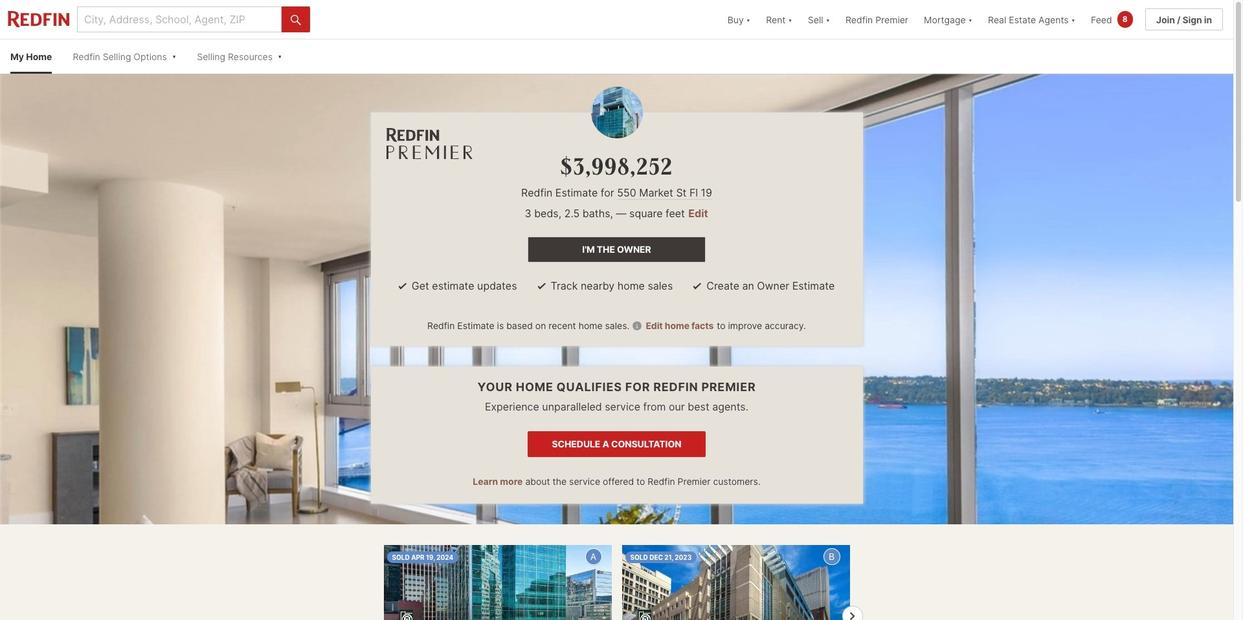 Task type: vqa. For each thing, say whether or not it's contained in the screenshot.
'Photo of 550 Market St Unit 22&23, Downtown Pgh, PA 15222'
yes



Task type: locate. For each thing, give the bounding box(es) containing it.
photo of 550 market st unit 22&23, downtown pgh, pa 15222 image
[[384, 546, 612, 621]]

premier logo image
[[386, 128, 473, 159]]



Task type: describe. For each thing, give the bounding box(es) containing it.
next image
[[849, 613, 857, 621]]

photo of 301 5th ave #705, downtown pgh, pa 15222 image
[[622, 546, 850, 621]]

submit search image
[[291, 15, 301, 25]]

City, Address, School, Agent, ZIP search field
[[77, 6, 282, 32]]



